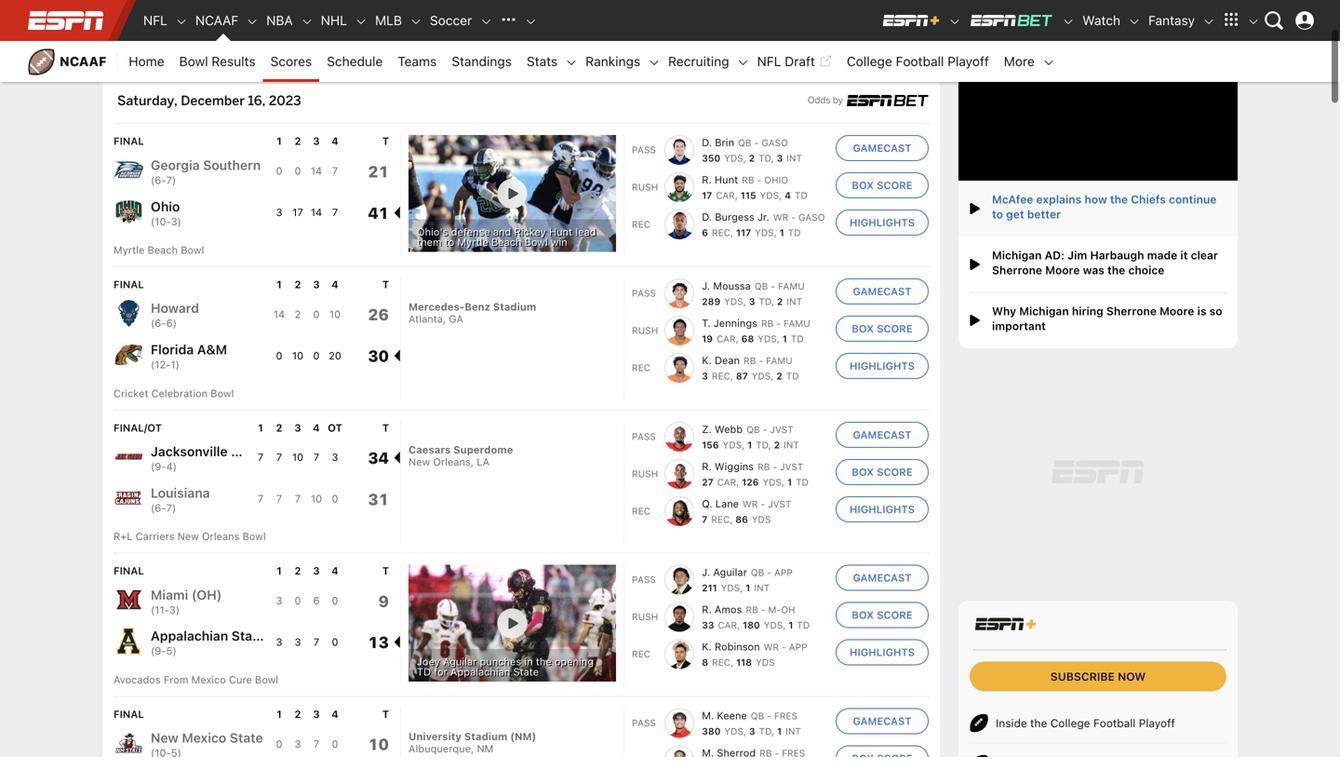 Task type: vqa. For each thing, say whether or not it's contained in the screenshot.


Task type: locate. For each thing, give the bounding box(es) containing it.
2 vertical spatial jvst
[[768, 498, 792, 509]]

rush left t. jennings icon
[[632, 325, 659, 336]]

( down georgia
[[151, 174, 155, 186]]

highlights link for 30
[[836, 353, 929, 379]]

10 left 34
[[292, 451, 304, 463]]

famu inside k. dean rb - famu 3 rec 87 yds 2 td
[[766, 355, 793, 366]]

ot
[[328, 422, 342, 434]]

1 horizontal spatial gaso
[[799, 212, 826, 223]]

1 week from the left
[[174, 36, 206, 49]]

week for week 11
[[279, 36, 310, 49]]

1 gamecast from the top
[[853, 142, 912, 154]]

1 horizontal spatial beach
[[492, 236, 522, 248]]

1 pass from the top
[[632, 145, 656, 155]]

2 rush from the top
[[632, 325, 659, 336]]

1 inside the j. aguilar qb - app 211 yds 1 int
[[746, 583, 751, 593]]

final down r+l
[[114, 565, 144, 577]]

1 horizontal spatial appalachian
[[451, 666, 511, 678]]

yds down brin
[[725, 153, 744, 164]]

nov inside week 14 nov 27 - dec 3
[[563, 50, 583, 60]]

12 right scores
[[316, 50, 326, 60]]

1 box score from the top
[[852, 179, 913, 192]]

1 box score link from the top
[[836, 172, 929, 199]]

3 rush from the top
[[632, 468, 659, 479]]

box score for 21
[[852, 179, 913, 192]]

la
[[477, 456, 490, 468]]

was
[[1084, 263, 1105, 276]]

k.
[[702, 354, 712, 366], [702, 641, 712, 653]]

jvst down 'r. wiggins rb - jvst 27 car 126 yds 1 td'
[[768, 498, 792, 509]]

yds inside j. moussa qb - famu 289 yds 3 td 2 int
[[725, 296, 744, 307]]

1 horizontal spatial aguilar
[[714, 566, 748, 578]]

yds right 211
[[721, 583, 741, 593]]

car down wiggins at right
[[718, 477, 737, 487]]

nfl right recruiting image
[[758, 54, 782, 69]]

qb inside j. moussa qb - famu 289 yds 3 td 2 int
[[755, 281, 769, 291]]

4 rush from the top
[[632, 611, 659, 622]]

d. brin image
[[665, 135, 695, 165]]

qb inside z. webb qb - jvst 156 yds 1 td 2 int
[[747, 424, 761, 435]]

defense
[[451, 226, 490, 238]]

z. webb image
[[665, 422, 695, 451]]

dec left the rankings 'icon'
[[607, 50, 626, 60]]

1 k. from the top
[[702, 354, 712, 366]]

0 horizontal spatial 26
[[368, 305, 389, 324]]

car down amos
[[718, 620, 738, 631]]

wr inside d. burgess jr. wr - gaso 6 rec 117 yds 1 td
[[774, 212, 789, 223]]

d.
[[702, 137, 712, 149], [702, 211, 712, 223]]

td inside z. webb qb - jvst 156 yds 1 td 2 int
[[756, 439, 769, 450]]

moore down ad:
[[1046, 263, 1081, 276]]

1 vertical spatial jvst
[[780, 461, 804, 472]]

ncaaf
[[195, 13, 239, 28], [60, 54, 107, 69]]

4 t from the top
[[383, 565, 389, 577]]

jvst up 'r. wiggins rb - jvst 27 car 126 yds 1 td'
[[770, 424, 794, 435]]

1 vertical spatial nfl
[[758, 54, 782, 69]]

int inside the j. aguilar qb - app 211 yds 1 int
[[755, 583, 770, 593]]

td right 180
[[797, 620, 810, 631]]

list for 9
[[632, 565, 829, 669]]

more sports image
[[525, 15, 538, 28]]

hiring
[[1073, 304, 1104, 317]]

box score for 34
[[852, 466, 913, 478]]

qb inside m. keene qb - fres 380 yds 3 td 1 int
[[751, 710, 765, 721]]

0 horizontal spatial myrtle
[[114, 244, 145, 256]]

ohio's defense and rickey hunt lead them to myrtle beach bowl win
[[417, 226, 596, 248]]

famu for jennings
[[784, 318, 811, 329]]

the inside joey aguilar punches in the opening td for appalachian state
[[536, 656, 552, 668]]

( down florida
[[151, 359, 155, 371]]

myrtle inside 'ohio's defense and rickey hunt lead them to myrtle beach bowl win'
[[458, 236, 489, 248]]

pass left z. webb icon
[[632, 431, 656, 442]]

miami (oh) ( 11-3 )
[[151, 587, 222, 616]]

why
[[993, 304, 1017, 317]]

5 ( from the top
[[151, 460, 155, 473]]

moore
[[1046, 263, 1081, 276], [1160, 304, 1195, 317]]

2 horizontal spatial 13
[[503, 36, 516, 49]]

7 inside georgia southern ( 6-7 )
[[166, 174, 172, 186]]

20
[[487, 50, 499, 60], [329, 349, 342, 362]]

week up oct
[[174, 36, 206, 49]]

wr up 86 on the right
[[743, 498, 758, 509]]

aguilar
[[714, 566, 748, 578], [443, 656, 477, 668]]

19 inside week 12 nov 13 - 19
[[411, 50, 422, 60]]

9-
[[155, 460, 166, 473], [155, 645, 166, 657]]

) inside the ohio ( 10-3 )
[[178, 215, 181, 227]]

wiggins
[[715, 460, 754, 472]]

- right oct
[[198, 50, 202, 60]]

qb inside d. brin qb - gaso 350 yds 2 td 3 int
[[738, 138, 752, 148]]

list containing j. moussa
[[632, 278, 829, 383]]

watch image
[[1129, 15, 1142, 28]]

soccer image
[[480, 15, 493, 28]]

1 vertical spatial 17
[[293, 206, 303, 218]]

26
[[509, 50, 521, 60], [368, 305, 389, 324]]

rec down lane at the bottom of page
[[712, 514, 730, 525]]

) down louisiana
[[172, 502, 176, 514]]

2 box score from the top
[[852, 323, 913, 335]]

chiefs
[[1132, 193, 1167, 206]]

dec inside "bowls dec 11 - jan 9"
[[768, 50, 787, 60]]

espn plus image
[[949, 15, 962, 28]]

2 6- from the top
[[155, 317, 166, 329]]

1 vertical spatial ncaaf
[[60, 54, 107, 69]]

1 horizontal spatial 27
[[702, 477, 714, 487]]

nov down soccer 'icon'
[[464, 50, 484, 60]]

3 gamecast link from the top
[[836, 422, 929, 448]]

bowl inside 'ohio's defense and rickey hunt lead them to myrtle beach bowl win'
[[525, 236, 548, 248]]

nfl left nfl image
[[143, 13, 168, 28]]

r. for 34
[[702, 460, 712, 472]]

3 nov from the left
[[368, 50, 388, 60]]

0 horizontal spatial hunt
[[549, 226, 573, 238]]

2 d. from the top
[[702, 211, 712, 223]]

5 pass from the top
[[632, 717, 656, 728]]

1 vertical spatial k.
[[702, 641, 712, 653]]

10 inside the week 15 dec 4 - 10
[[715, 50, 726, 60]]

yds right 86 on the right
[[752, 514, 771, 525]]

wr right jr.
[[774, 212, 789, 223]]

rush left r. amos icon
[[632, 611, 659, 622]]

wr inside k. robinson wr - app 8 rec 118 yds
[[764, 642, 779, 652]]

27 up the q.
[[702, 477, 714, 487]]

9- inside appalachian state ( 9-5 )
[[155, 645, 166, 657]]

week inside the week 15 dec 4 - 10
[[678, 36, 709, 49]]

3 score from the top
[[877, 466, 913, 478]]

wr
[[774, 212, 789, 223], [743, 498, 758, 509], [764, 642, 779, 652]]

georgia southern ( 6-7 )
[[151, 157, 261, 186]]

td inside d. burgess jr. wr - gaso 6 rec 117 yds 1 td
[[789, 227, 801, 238]]

week inside week 11 nov 6 - 12
[[279, 36, 310, 49]]

qb right brin
[[738, 138, 752, 148]]

1 box from the top
[[852, 179, 875, 192]]

1 9- from the top
[[155, 460, 166, 473]]

qb for 34
[[747, 424, 761, 435]]

d. up the 350
[[702, 137, 712, 149]]

box score link for 21
[[836, 172, 929, 199]]

football down the subscribe now link
[[1094, 716, 1136, 729]]

2 vertical spatial wr
[[764, 642, 779, 652]]

gamecast link for 21
[[836, 135, 929, 161]]

moore inside why michigan hiring sherrone moore is so important
[[1160, 304, 1195, 317]]

1 horizontal spatial myrtle
[[458, 236, 489, 248]]

yds inside d. burgess jr. wr - gaso 6 rec 117 yds 1 td
[[755, 227, 774, 238]]

rec down the dean
[[712, 371, 731, 381]]

d. inside d. brin qb - gaso 350 yds 2 td 3 int
[[702, 137, 712, 149]]

4 pass from the top
[[632, 574, 656, 585]]

southern
[[203, 157, 261, 173]]

11
[[313, 36, 324, 49], [790, 50, 799, 60]]

0 vertical spatial playoff
[[948, 54, 990, 69]]

1 horizontal spatial moore
[[1160, 304, 1195, 317]]

nfl link
[[136, 0, 175, 41]]

3 list from the top
[[632, 422, 829, 526]]

0 horizontal spatial 11
[[313, 36, 324, 49]]

1 vertical spatial college
[[1051, 716, 1091, 729]]

week 13 nov 20 - 26
[[464, 36, 521, 60]]

t for 26
[[383, 278, 389, 291]]

4 gamecast link from the top
[[836, 565, 929, 591]]

rec inside q. lane wr - jvst 7 rec 86 yds
[[712, 514, 730, 525]]

17
[[702, 190, 713, 201], [293, 206, 303, 218]]

0 horizontal spatial 13
[[368, 633, 389, 652]]

int inside j. moussa qb - famu 289 yds 3 td 2 int
[[787, 296, 803, 307]]

hunt inside 'ohio's defense and rickey hunt lead them to myrtle beach bowl win'
[[549, 226, 573, 238]]

(oh)
[[192, 587, 222, 602]]

6 ( from the top
[[151, 502, 155, 514]]

1 horizontal spatial 30
[[368, 346, 389, 365]]

box score link for 34
[[836, 459, 929, 485]]

3 dec from the left
[[768, 50, 787, 60]]

1 list from the top
[[632, 135, 829, 240]]

13 inside week 12 nov 13 - 19
[[391, 50, 401, 60]]

3 inside d. brin qb - gaso 350 yds 2 td 3 int
[[777, 153, 783, 164]]

nov for week 11
[[276, 50, 297, 60]]

int inside m. keene qb - fres 380 yds 3 td 1 int
[[786, 726, 802, 736]]

rb right jennings
[[762, 318, 774, 329]]

1 t from the top
[[383, 135, 389, 147]]

4 highlights link from the top
[[836, 639, 929, 665]]

nfl
[[143, 13, 168, 28], [758, 54, 782, 69]]

final down saturday,
[[114, 135, 144, 147]]

- right brin
[[755, 138, 759, 148]]

2 list from the top
[[632, 278, 829, 383]]

home link
[[121, 41, 172, 82]]

3 week from the left
[[372, 36, 403, 49]]

17 right r. hunt image
[[702, 190, 713, 201]]

1 vertical spatial 5
[[166, 645, 173, 657]]

famu inside j. moussa qb - famu 289 yds 3 td 2 int
[[778, 281, 805, 291]]

stadium
[[493, 301, 537, 313], [465, 730, 508, 742]]

2 k. from the top
[[702, 641, 712, 653]]

aguilar for for
[[443, 656, 477, 668]]

beach down 10-
[[148, 244, 178, 256]]

gamecast link for 9
[[836, 565, 929, 591]]

1 rush from the top
[[632, 182, 659, 192]]

rb up the 115
[[742, 175, 755, 185]]

) right 11-
[[176, 604, 180, 616]]

recruiting link
[[661, 41, 737, 82]]

qb inside the j. aguilar qb - app 211 yds 1 int
[[751, 567, 765, 578]]

6 week from the left
[[678, 36, 709, 49]]

1 vertical spatial appalachian
[[451, 666, 511, 678]]

1 vertical spatial 30
[[368, 346, 389, 365]]

0 vertical spatial stadium
[[493, 301, 537, 313]]

rec right 8
[[712, 657, 731, 668]]

1 6- from the top
[[155, 174, 166, 186]]

to right them
[[445, 236, 455, 248]]

cure
[[229, 674, 252, 686]]

1 vertical spatial 19
[[702, 333, 713, 344]]

7 ( from the top
[[151, 604, 155, 616]]

- inside k. dean rb - famu 3 rec 87 yds 2 td
[[759, 355, 764, 366]]

2 pass from the top
[[632, 288, 656, 298]]

2 nov from the left
[[276, 50, 297, 60]]

rankings
[[586, 54, 641, 69]]

0 horizontal spatial ncaaf
[[60, 54, 107, 69]]

2 gamecast from the top
[[853, 285, 912, 298]]

nov down mlb link
[[368, 50, 388, 60]]

380
[[702, 726, 721, 736]]

highlights link for 13
[[836, 639, 929, 665]]

ohio ( 10-3 )
[[151, 199, 181, 227]]

fantasy image
[[1203, 15, 1216, 28]]

4 score from the top
[[877, 609, 913, 621]]

beach right defense
[[492, 236, 522, 248]]

19 inside t. jennings rb - famu 19 car 68 yds 1 td
[[702, 333, 713, 344]]

k. left the dean
[[702, 354, 712, 366]]

3 box score from the top
[[852, 466, 913, 478]]

1 horizontal spatial 9
[[830, 50, 836, 60]]

6- inside louisiana ( 6-7 )
[[155, 502, 166, 514]]

score for 21
[[877, 179, 913, 192]]

0 vertical spatial appalachian
[[151, 628, 228, 644]]

int for 26
[[787, 296, 803, 307]]

video player region
[[959, 23, 1239, 180]]

td right 380
[[760, 726, 772, 736]]

2 vertical spatial r.
[[702, 604, 712, 616]]

1 horizontal spatial nfl
[[758, 54, 782, 69]]

0 horizontal spatial gaso
[[762, 138, 789, 148]]

0 horizontal spatial 17
[[293, 206, 303, 218]]

19
[[411, 50, 422, 60], [702, 333, 713, 344]]

highlights link for 41
[[836, 210, 929, 236]]

dec
[[607, 50, 626, 60], [677, 50, 696, 60], [768, 50, 787, 60]]

2 9- from the top
[[155, 645, 166, 657]]

2 gamecast link from the top
[[836, 278, 929, 304]]

wr for 9
[[764, 642, 779, 652]]

1 j. from the top
[[702, 280, 711, 292]]

- left m-
[[761, 604, 766, 615]]

0 vertical spatial jvst
[[770, 424, 794, 435]]

0 horizontal spatial ncaaf link
[[19, 41, 118, 82]]

jacksonville state ( 9-4 )
[[151, 444, 264, 473]]

box for 21
[[852, 179, 875, 192]]

state right jacksonville
[[231, 444, 264, 459]]

app inside the j. aguilar qb - app 211 yds 1 int
[[775, 567, 793, 578]]

0 horizontal spatial playoff
[[948, 54, 990, 69]]

0 horizontal spatial 19
[[411, 50, 422, 60]]

12-
[[155, 359, 171, 371]]

3 highlights link from the top
[[836, 496, 929, 522]]

new down from
[[151, 730, 179, 746]]

4 ( from the top
[[151, 359, 155, 371]]

1 horizontal spatial 12
[[406, 36, 418, 49]]

0 horizontal spatial aguilar
[[443, 656, 477, 668]]

0 horizontal spatial sherrone
[[993, 263, 1043, 276]]

hunt left lead
[[549, 226, 573, 238]]

mexico left cure
[[191, 674, 226, 686]]

oh
[[781, 604, 796, 615]]

4 box score link from the top
[[836, 602, 929, 628]]

int up m-
[[755, 583, 770, 593]]

j. up the '289'
[[702, 280, 711, 292]]

9- inside the jacksonville state ( 9-4 )
[[155, 460, 166, 473]]

moussa
[[714, 280, 751, 292]]

j. for 26
[[702, 280, 711, 292]]

td inside d. brin qb - gaso 350 yds 2 td 3 int
[[759, 153, 772, 164]]

famu for dean
[[766, 355, 793, 366]]

0 horizontal spatial to
[[445, 236, 455, 248]]

yds down moussa
[[725, 296, 744, 307]]

car down jennings
[[717, 333, 736, 344]]

3 pass from the top
[[632, 431, 656, 442]]

app inside k. robinson wr - app 8 rec 118 yds
[[789, 642, 808, 652]]

yds right 126
[[763, 477, 782, 487]]

86
[[736, 514, 749, 525]]

- inside week 11 nov 6 - 12
[[308, 50, 313, 60]]

box score for 26
[[852, 323, 913, 335]]

q.
[[702, 498, 713, 510]]

1 vertical spatial moore
[[1160, 304, 1195, 317]]

r. inside r. hunt rb - ohio 17 car 115 yds 4 td
[[702, 174, 712, 186]]

to inside 'ohio's defense and rickey hunt lead them to myrtle beach bowl win'
[[445, 236, 455, 248]]

subscribe now
[[1051, 670, 1146, 683]]

nov right oct
[[205, 50, 226, 60]]

1 vertical spatial 9
[[379, 592, 389, 610]]

r.
[[702, 174, 712, 186], [702, 460, 712, 472], [702, 604, 712, 616]]

1 vertical spatial gaso
[[799, 212, 826, 223]]

qb right moussa
[[755, 281, 769, 291]]

r. up 33
[[702, 604, 712, 616]]

0 vertical spatial hunt
[[715, 174, 739, 186]]

1 dec from the left
[[607, 50, 626, 60]]

2 horizontal spatial dec
[[768, 50, 787, 60]]

1 highlights link from the top
[[836, 210, 929, 236]]

- inside j. moussa qb - famu 289 yds 3 td 2 int
[[771, 281, 776, 291]]

0 vertical spatial r.
[[702, 174, 712, 186]]

19 for jennings
[[702, 333, 713, 344]]

to
[[993, 207, 1004, 220], [445, 236, 455, 248]]

1 d. from the top
[[702, 137, 712, 149]]

pass left d. brin icon
[[632, 145, 656, 155]]

3 gamecast from the top
[[853, 429, 912, 441]]

rush for 34
[[632, 468, 659, 479]]

rb inside r. amos rb - m-oh 33 car 180 yds 1 td
[[746, 604, 759, 615]]

1 horizontal spatial 5
[[228, 50, 234, 60]]

r. for 9
[[702, 604, 712, 616]]

odds provided by espn bet image
[[808, 95, 929, 106]]

famu for moussa
[[778, 281, 805, 291]]

qb for 26
[[755, 281, 769, 291]]

3 6- from the top
[[155, 502, 166, 514]]

1 vertical spatial michigan
[[1020, 304, 1070, 317]]

harbaugh
[[1091, 248, 1145, 261]]

0 vertical spatial 26
[[509, 50, 521, 60]]

jvst down z. webb qb - jvst 156 yds 1 td 2 int
[[780, 461, 804, 472]]

1 vertical spatial 9-
[[155, 645, 166, 657]]

jennings
[[714, 317, 758, 329]]

0 horizontal spatial college
[[847, 54, 893, 69]]

0 vertical spatial 9
[[830, 50, 836, 60]]

yds right 118
[[756, 657, 775, 668]]

2 vertical spatial famu
[[766, 355, 793, 366]]

sherrone
[[993, 263, 1043, 276], [1107, 304, 1157, 317]]

1 horizontal spatial 20
[[487, 50, 499, 60]]

td left for
[[417, 666, 431, 678]]

appalachian inside appalachian state ( 9-5 )
[[151, 628, 228, 644]]

1 vertical spatial sherrone
[[1107, 304, 1157, 317]]

qb for 9
[[751, 567, 765, 578]]

jvst for wiggins
[[780, 461, 804, 472]]

aguilar inside the j. aguilar qb - app 211 yds 1 int
[[714, 566, 748, 578]]

1 horizontal spatial 19
[[702, 333, 713, 344]]

gamecast
[[853, 142, 912, 154], [853, 285, 912, 298], [853, 429, 912, 441], [853, 572, 912, 584], [853, 715, 912, 727]]

1 vertical spatial 27
[[702, 477, 714, 487]]

app up the oh
[[775, 567, 793, 578]]

lead
[[576, 226, 596, 238]]

final down myrtle beach bowl
[[114, 278, 144, 291]]

d. for d. brin
[[702, 137, 712, 149]]

q. lane image
[[665, 496, 695, 526]]

list containing z. webb
[[632, 422, 829, 526]]

3 r. from the top
[[702, 604, 712, 616]]

nov right stats
[[563, 50, 583, 60]]

td up ohio in the top of the page
[[759, 153, 772, 164]]

appalachian state link
[[151, 627, 265, 645]]

highlights for 30
[[850, 360, 915, 372]]

27 right stats icon
[[586, 50, 597, 60]]

1 nov from the left
[[205, 50, 226, 60]]

2 t from the top
[[383, 278, 389, 291]]

football
[[896, 54, 945, 69], [1094, 716, 1136, 729]]

1 horizontal spatial hunt
[[715, 174, 739, 186]]

0 vertical spatial wr
[[774, 212, 789, 223]]

new left orleans,
[[409, 456, 430, 468]]

box for 34
[[852, 466, 875, 478]]

watch link
[[1076, 0, 1129, 41]]

burgess
[[715, 211, 755, 223]]

is
[[1198, 304, 1207, 317]]

1 vertical spatial football
[[1094, 716, 1136, 729]]

bowl results link
[[172, 41, 263, 82]]

pass left j. aguilar icon
[[632, 574, 656, 585]]

mexico
[[191, 674, 226, 686], [182, 730, 227, 746]]

2 vertical spatial new
[[151, 730, 179, 746]]

7 inside louisiana ( 6-7 )
[[166, 502, 172, 514]]

0 vertical spatial 30
[[183, 50, 195, 60]]

rec inside d. burgess jr. wr - gaso 6 rec 117 yds 1 td
[[712, 227, 731, 238]]

td up 'r. wiggins rb - jvst 27 car 126 yds 1 td'
[[756, 439, 769, 450]]

georgia southern link
[[151, 156, 261, 174]]

yds right 87
[[752, 371, 771, 381]]

final for 9
[[114, 565, 144, 577]]

4 box score from the top
[[852, 609, 913, 621]]

famu down j. moussa qb - famu 289 yds 3 td 2 int
[[784, 318, 811, 329]]

( inside miami (oh) ( 11-3 )
[[151, 604, 155, 616]]

4 highlights from the top
[[850, 646, 915, 658]]

(
[[151, 174, 155, 186], [151, 215, 155, 227], [151, 317, 155, 329], [151, 359, 155, 371], [151, 460, 155, 473], [151, 502, 155, 514], [151, 604, 155, 616], [151, 645, 155, 657]]

inside the college football playoff
[[996, 716, 1176, 729]]

week
[[174, 36, 206, 49], [279, 36, 310, 49], [372, 36, 403, 49], [469, 36, 500, 49], [575, 36, 607, 49], [678, 36, 709, 49]]

box score link for 9
[[836, 602, 929, 628]]

3 highlights from the top
[[850, 503, 915, 515]]

0 vertical spatial app
[[775, 567, 793, 578]]

nfl for nfl draft
[[758, 54, 782, 69]]

r. inside r. amos rb - m-oh 33 car 180 yds 1 td
[[702, 604, 712, 616]]

1 vertical spatial stadium
[[465, 730, 508, 742]]

0 vertical spatial d.
[[702, 137, 712, 149]]

20 up ot
[[329, 349, 342, 362]]

- inside d. brin qb - gaso 350 yds 2 td 3 int
[[755, 138, 759, 148]]

) right 10-
[[178, 215, 181, 227]]

( up louisiana
[[151, 460, 155, 473]]

r. hunt image
[[665, 172, 695, 202]]

pass for 21
[[632, 145, 656, 155]]

week 12 nov 13 - 19
[[368, 36, 422, 60]]

k. inside k. dean rb - famu 3 rec 87 yds 2 td
[[702, 354, 712, 366]]

2 highlights from the top
[[850, 360, 915, 372]]

2 week from the left
[[279, 36, 310, 49]]

4 nov from the left
[[464, 50, 484, 60]]

list for 21
[[632, 135, 829, 240]]

2 j. from the top
[[702, 566, 711, 578]]

0 vertical spatial 20
[[487, 50, 499, 60]]

espn bet image
[[1063, 15, 1076, 28]]

td up t. jennings rb - famu 19 car 68 yds 1 td
[[759, 296, 772, 307]]

3 ( from the top
[[151, 317, 155, 329]]

college down subscribe
[[1051, 716, 1091, 729]]

0 vertical spatial 9-
[[155, 460, 166, 473]]

3 box from the top
[[852, 466, 875, 478]]

1 horizontal spatial ncaaf
[[195, 13, 239, 28]]

3 final from the top
[[114, 565, 144, 577]]

bowl right celebration
[[211, 387, 234, 399]]

jvst inside 'r. wiggins rb - jvst 27 car 126 yds 1 td'
[[780, 461, 804, 472]]

2 final from the top
[[114, 278, 144, 291]]

1 inside 'r. wiggins rb - jvst 27 car 126 yds 1 td'
[[788, 477, 793, 487]]

new mexico state link
[[151, 729, 263, 747]]

27 inside week 14 nov 27 - dec 3
[[586, 50, 597, 60]]

3
[[629, 50, 635, 60], [313, 135, 320, 147], [777, 153, 783, 164], [276, 206, 283, 218], [171, 215, 178, 227], [313, 278, 320, 291], [749, 296, 756, 307], [702, 371, 708, 381], [295, 422, 301, 434], [332, 451, 338, 463], [313, 565, 320, 577], [276, 595, 283, 607], [169, 604, 176, 616], [276, 636, 283, 648], [295, 636, 301, 648], [313, 708, 320, 720], [750, 726, 756, 736], [295, 738, 301, 750]]

better
[[1028, 207, 1062, 220]]

( inside louisiana ( 6-7 )
[[151, 502, 155, 514]]

appalachian
[[151, 628, 228, 644], [451, 666, 511, 678]]

hunt
[[715, 174, 739, 186], [549, 226, 573, 238]]

k. for 13
[[702, 641, 712, 653]]

1 vertical spatial playoff
[[1140, 716, 1176, 729]]

0 horizontal spatial dec
[[607, 50, 626, 60]]

famu inside t. jennings rb - famu 19 car 68 yds 1 td
[[784, 318, 811, 329]]

6-
[[155, 174, 166, 186], [155, 317, 166, 329], [155, 502, 166, 514]]

0 vertical spatial 27
[[586, 50, 597, 60]]

3 box score link from the top
[[836, 459, 929, 485]]

m.
[[702, 709, 714, 722]]

2 dec from the left
[[677, 50, 696, 60]]

j. for 9
[[702, 566, 711, 578]]

5 week from the left
[[575, 36, 607, 49]]

pass left j. moussa "image"
[[632, 288, 656, 298]]

1 vertical spatial hunt
[[549, 226, 573, 238]]

0 vertical spatial nfl
[[143, 13, 168, 28]]

car inside r. hunt rb - ohio 17 car 115 yds 4 td
[[716, 190, 736, 201]]

11 down bowls in the top of the page
[[790, 50, 799, 60]]

car for 30
[[717, 333, 736, 344]]

box score for 9
[[852, 609, 913, 621]]

1 highlights from the top
[[850, 217, 915, 229]]

playoff inside 'list'
[[1140, 716, 1176, 729]]

week for week 13
[[469, 36, 500, 49]]

17 left 41
[[293, 206, 303, 218]]

r. wiggins image
[[665, 459, 695, 489]]

1 r. from the top
[[702, 174, 712, 186]]

1 ( from the top
[[151, 174, 155, 186]]

clear
[[1192, 248, 1219, 261]]

0 horizontal spatial 20
[[329, 349, 342, 362]]

k. up 8
[[702, 641, 712, 653]]

0 vertical spatial 17
[[702, 190, 713, 201]]

ncaaf videos element
[[974, 0, 1227, 23]]

app
[[775, 567, 793, 578], [789, 642, 808, 652]]

2 inside z. webb qb - jvst 156 yds 1 td 2 int
[[774, 439, 780, 450]]

0 vertical spatial football
[[896, 54, 945, 69]]

score for 34
[[877, 466, 913, 478]]

ga
[[449, 313, 464, 325]]

highlights link for 31
[[836, 496, 929, 522]]

new inside caesars superdome new orleans, la
[[409, 456, 430, 468]]

2 ( from the top
[[151, 215, 155, 227]]

1
[[277, 135, 282, 147], [780, 227, 785, 238], [277, 278, 282, 291], [783, 333, 788, 344], [171, 359, 176, 371], [258, 422, 263, 434], [748, 439, 753, 450], [788, 477, 793, 487], [277, 565, 282, 577], [746, 583, 751, 593], [789, 620, 794, 631], [277, 708, 282, 720], [778, 726, 782, 736]]

( down the howard
[[151, 317, 155, 329]]

1 horizontal spatial 17
[[702, 190, 713, 201]]

1 vertical spatial aguilar
[[443, 656, 477, 668]]

wr down r. amos rb - m-oh 33 car 180 yds 1 td
[[764, 642, 779, 652]]

sherrone inside "michigan ad: jim harbaugh made it clear sherrone moore was the choice"
[[993, 263, 1043, 276]]

list for 26
[[632, 278, 829, 383]]

2 score from the top
[[877, 323, 913, 335]]

4 gamecast from the top
[[853, 572, 912, 584]]

list containing j. aguilar
[[632, 565, 829, 669]]

external link image
[[819, 50, 832, 73]]

d. burgess jr. image
[[665, 210, 695, 240]]

k. dean rb - famu 3 rec 87 yds 2 td
[[702, 354, 799, 381]]

rb for 34
[[758, 461, 770, 472]]

1 horizontal spatial 11
[[790, 50, 799, 60]]

int inside z. webb qb - jvst 156 yds 1 td 2 int
[[784, 439, 800, 450]]

ncaaf link left 'home' link
[[19, 41, 118, 82]]

0 horizontal spatial 9
[[379, 592, 389, 610]]

1 horizontal spatial college
[[1051, 716, 1091, 729]]

9- for 13
[[155, 645, 166, 657]]

2 highlights link from the top
[[836, 353, 929, 379]]

2 box score link from the top
[[836, 316, 929, 342]]

new for orleans,
[[409, 456, 430, 468]]

espn more sports home page image
[[495, 7, 523, 34]]

9- down jacksonville
[[155, 460, 166, 473]]

td up d. burgess jr. wr - gaso 6 rec 117 yds 1 td
[[795, 190, 808, 201]]

0 vertical spatial michigan
[[993, 248, 1042, 261]]

0 horizontal spatial 30
[[183, 50, 195, 60]]

10
[[209, 36, 221, 49], [715, 50, 726, 60], [330, 308, 341, 320], [292, 349, 304, 362], [292, 451, 304, 463], [311, 493, 322, 505], [368, 735, 389, 753]]

0 vertical spatial 5
[[228, 50, 234, 60]]

1 gamecast link from the top
[[836, 135, 929, 161]]

explains
[[1037, 193, 1082, 206]]

mexico down avocados from mexico cure bowl
[[182, 730, 227, 746]]

2 box from the top
[[852, 323, 875, 335]]

2 r. from the top
[[702, 460, 712, 472]]

5 nov from the left
[[563, 50, 583, 60]]

1 vertical spatial 26
[[368, 305, 389, 324]]

- left recruiting image
[[708, 50, 712, 60]]

1 horizontal spatial 26
[[509, 50, 521, 60]]

0 vertical spatial ncaaf
[[195, 13, 239, 28]]

famu up t. jennings rb - famu 19 car 68 yds 1 td
[[778, 281, 805, 291]]

made
[[1148, 248, 1178, 261]]

1 final from the top
[[114, 135, 144, 147]]

1 horizontal spatial football
[[1094, 716, 1136, 729]]

0 vertical spatial 6-
[[155, 174, 166, 186]]

4 box from the top
[[852, 609, 875, 621]]

4 week from the left
[[469, 36, 500, 49]]

8 ( from the top
[[151, 645, 155, 657]]

michigan
[[993, 248, 1042, 261], [1020, 304, 1070, 317]]

1 vertical spatial wr
[[743, 498, 758, 509]]

new left orleans
[[178, 530, 199, 543]]

1 vertical spatial famu
[[784, 318, 811, 329]]

inside
[[996, 716, 1028, 729]]

td right 87
[[787, 371, 799, 381]]

nhl image
[[355, 15, 368, 28]]

qb right keene
[[751, 710, 765, 721]]

bowl left win
[[525, 236, 548, 248]]

1 horizontal spatial sherrone
[[1107, 304, 1157, 317]]

1 horizontal spatial playoff
[[1140, 716, 1176, 729]]

rb for 26
[[762, 318, 774, 329]]

- up m-
[[768, 567, 772, 578]]

rush for 9
[[632, 611, 659, 622]]

td right 68 at the right of the page
[[791, 333, 804, 344]]

more image
[[1043, 56, 1056, 69]]

5
[[228, 50, 234, 60], [166, 645, 173, 657]]

0 vertical spatial new
[[409, 456, 430, 468]]

week up scores
[[279, 36, 310, 49]]

list containing d. brin
[[632, 135, 829, 240]]

9- up from
[[155, 645, 166, 657]]

)
[[172, 174, 176, 186], [178, 215, 181, 227], [173, 317, 177, 329], [176, 359, 180, 371], [173, 460, 177, 473], [172, 502, 176, 514], [176, 604, 180, 616], [173, 645, 177, 657]]

4 list from the top
[[632, 565, 829, 669]]

5 inside appalachian state ( 9-5 )
[[166, 645, 173, 657]]

list
[[632, 135, 829, 240], [632, 278, 829, 383], [632, 422, 829, 526], [632, 565, 829, 669]]

nov inside "week 10 oct 30 - nov 5"
[[205, 50, 226, 60]]

1 score from the top
[[877, 179, 913, 192]]

final/ot
[[114, 422, 162, 434]]

stats link
[[520, 41, 565, 82]]



Task type: describe. For each thing, give the bounding box(es) containing it.
7 inside q. lane wr - jvst 7 rec 86 yds
[[702, 514, 708, 525]]

nba link
[[259, 0, 301, 41]]

yds inside t. jennings rb - famu 19 car 68 yds 1 td
[[758, 333, 777, 344]]

yds inside k. robinson wr - app 8 rec 118 yds
[[756, 657, 775, 668]]

app for aguilar
[[775, 567, 793, 578]]

week 11 nov 6 - 12
[[276, 36, 326, 60]]

k. robinson image
[[665, 639, 695, 669]]

howard link
[[151, 300, 199, 317]]

bowl down the ohio ( 10-3 ) on the top left
[[181, 244, 204, 256]]

2023
[[269, 92, 301, 109]]

highlights for 13
[[850, 646, 915, 658]]

rush for 26
[[632, 325, 659, 336]]

mlb image
[[410, 15, 423, 28]]

( inside 'florida a&m ( 12-1 )'
[[151, 359, 155, 371]]

mlb
[[375, 13, 402, 28]]

180
[[743, 620, 761, 631]]

rec left "d. burgess jr." image
[[632, 219, 651, 230]]

inside the college football playoff list
[[959, 702, 1239, 757]]

car for 41
[[716, 190, 736, 201]]

state down cure
[[230, 730, 263, 746]]

t for 9
[[383, 565, 389, 577]]

pass for 9
[[632, 574, 656, 585]]

robinson
[[715, 641, 760, 653]]

t. jennings rb - famu 19 car 68 yds 1 td
[[702, 317, 811, 344]]

a&m
[[197, 342, 227, 357]]

87
[[736, 371, 748, 381]]

20 inside week 13 nov 20 - 26
[[487, 50, 499, 60]]

1 inside m. keene qb - fres 380 yds 3 td 1 int
[[778, 726, 782, 736]]

yds inside the j. aguilar qb - app 211 yds 1 int
[[721, 583, 741, 593]]

gaso inside d. brin qb - gaso 350 yds 2 td 3 int
[[762, 138, 789, 148]]

yds inside d. brin qb - gaso 350 yds 2 td 3 int
[[725, 153, 744, 164]]

florida a&m ( 12-1 )
[[151, 342, 227, 371]]

highlights for 31
[[850, 503, 915, 515]]

t. jennings image
[[665, 316, 695, 345]]

d. for d. burgess jr.
[[702, 211, 712, 223]]

r. hunt rb - ohio 17 car 115 yds 4 td
[[702, 174, 808, 201]]

34
[[368, 448, 389, 467]]

gamecast for 34
[[853, 429, 912, 441]]

17 inside r. hunt rb - ohio 17 car 115 yds 4 td
[[702, 190, 713, 201]]

ncaaf inside global navigation element
[[195, 13, 239, 28]]

it
[[1181, 248, 1189, 261]]

bowl right cure
[[255, 674, 279, 686]]

int for 21
[[787, 153, 803, 164]]

florida
[[151, 342, 194, 357]]

hunt inside r. hunt rb - ohio 17 car 115 yds 4 td
[[715, 174, 739, 186]]

recruiting image
[[737, 56, 750, 69]]

bowl left results
[[179, 54, 208, 69]]

gamecast for 21
[[853, 142, 912, 154]]

68
[[742, 333, 755, 344]]

final for 26
[[114, 278, 144, 291]]

nov for week 13
[[464, 50, 484, 60]]

ohio
[[151, 199, 180, 214]]

jvst for lane
[[768, 498, 792, 509]]

3 t from the top
[[383, 422, 389, 434]]

mexico inside new mexico state link
[[182, 730, 227, 746]]

12 inside week 12 nov 13 - 19
[[406, 36, 418, 49]]

pass inside m. keene list
[[632, 717, 656, 728]]

watch
[[1083, 13, 1121, 28]]

r. for 21
[[702, 174, 712, 186]]

30 inside "week 10 oct 30 - nov 5"
[[183, 50, 195, 60]]

4 ot
[[313, 422, 342, 434]]

- inside d. burgess jr. wr - gaso 6 rec 117 yds 1 td
[[792, 212, 796, 223]]

qb for 21
[[738, 138, 752, 148]]

the inside 'list'
[[1031, 716, 1048, 729]]

and
[[493, 226, 512, 238]]

global navigation element
[[19, 0, 1322, 41]]

m. keene image
[[665, 708, 695, 738]]

z. webb qb - jvst 156 yds 1 td 2 int
[[702, 423, 800, 450]]

state inside the jacksonville state ( 9-4 )
[[231, 444, 264, 459]]

nm
[[477, 742, 494, 755]]

week for week 14
[[575, 36, 607, 49]]

156
[[702, 439, 719, 450]]

espn+ image
[[882, 13, 942, 28]]

- inside week 13 nov 20 - 26
[[502, 50, 506, 60]]

gamecast for 9
[[853, 572, 912, 584]]

week for week 12
[[372, 36, 403, 49]]

10 left 0 20
[[292, 349, 304, 362]]

rec inside k. dean rb - famu 3 rec 87 yds 2 td
[[712, 371, 731, 381]]

profile management image
[[1296, 11, 1315, 30]]

rb for 9
[[746, 604, 759, 615]]

td inside j. moussa qb - famu 289 yds 3 td 2 int
[[759, 296, 772, 307]]

more espn image
[[1218, 7, 1246, 34]]

joey
[[417, 656, 440, 668]]

the inside "michigan ad: jim harbaugh made it clear sherrone moore was the choice"
[[1108, 263, 1126, 276]]

td inside t. jennings rb - famu 19 car 68 yds 1 td
[[791, 333, 804, 344]]

new for orleans
[[178, 530, 199, 543]]

t for 21
[[383, 135, 389, 147]]

recruiting
[[669, 54, 730, 69]]

caesars superdome new orleans, la
[[409, 444, 513, 468]]

3 inside week 14 nov 27 - dec 3
[[629, 50, 635, 60]]

10 up 0 20
[[330, 308, 341, 320]]

0 vertical spatial mexico
[[191, 674, 226, 686]]

4 final from the top
[[114, 708, 144, 720]]

r. amos image
[[665, 602, 695, 632]]

week for week 10
[[174, 36, 206, 49]]

2 inside j. moussa qb - famu 289 yds 3 td 2 int
[[777, 296, 783, 307]]

stats image
[[565, 56, 578, 69]]

aguilar for 1
[[714, 566, 748, 578]]

keene
[[717, 709, 748, 722]]

rickey
[[514, 226, 546, 238]]

oct
[[161, 50, 181, 60]]

31
[[368, 490, 389, 508]]

rankings link
[[578, 41, 648, 82]]

pass for 34
[[632, 431, 656, 442]]

2 inside k. dean rb - famu 3 rec 87 yds 2 td
[[777, 371, 783, 381]]

( inside georgia southern ( 6-7 )
[[151, 174, 155, 186]]

nov for week 12
[[368, 50, 388, 60]]

) inside 'howard ( 6-6 )'
[[173, 317, 177, 329]]

for
[[434, 666, 448, 678]]

box score link for 26
[[836, 316, 929, 342]]

opening
[[555, 656, 594, 668]]

z.
[[702, 423, 712, 435]]

more espn image
[[1248, 15, 1261, 28]]

ncaaf image
[[246, 15, 259, 28]]

) inside miami (oh) ( 11-3 )
[[176, 604, 180, 616]]

m. keene list
[[632, 708, 829, 757]]

michigan inside "michigan ad: jim harbaugh made it clear sherrone moore was the choice"
[[993, 248, 1042, 261]]

results
[[212, 54, 256, 69]]

week for week 15
[[678, 36, 709, 49]]

bowls dec 11 - jan 9
[[768, 36, 836, 60]]

nov for week 14
[[563, 50, 583, 60]]

k. for 30
[[702, 354, 712, 366]]

schedule
[[327, 54, 383, 69]]

5 gamecast from the top
[[853, 715, 912, 727]]

box for 9
[[852, 609, 875, 621]]

- inside t. jennings rb - famu 19 car 68 yds 1 td
[[777, 318, 781, 329]]

6- for 31
[[155, 502, 166, 514]]

1 inside t. jennings rb - famu 19 car 68 yds 1 td
[[783, 333, 788, 344]]

mcafee
[[993, 193, 1034, 206]]

4 inside the week 15 dec 4 - 10
[[699, 50, 705, 60]]

yds inside 'r. wiggins rb - jvst 27 car 126 yds 1 td'
[[763, 477, 782, 487]]

) inside 'florida a&m ( 12-1 )'
[[176, 359, 180, 371]]

saturday, december 16, 2023 element
[[117, 77, 929, 124]]

standings link
[[444, 41, 520, 82]]

final for 21
[[114, 135, 144, 147]]

ad:
[[1045, 248, 1065, 261]]

georgia
[[151, 157, 200, 173]]

( inside the ohio ( 10-3 )
[[151, 215, 155, 227]]

td inside k. dean rb - famu 3 rec 87 yds 2 td
[[787, 371, 799, 381]]

10 left 31
[[311, 493, 322, 505]]

4 inside the jacksonville state ( 9-4 )
[[166, 460, 173, 473]]

td inside m. keene qb - fres 380 yds 3 td 1 int
[[760, 726, 772, 736]]

yds inside q. lane wr - jvst 7 rec 86 yds
[[752, 514, 771, 525]]

j. aguilar qb - app 211 yds 1 int
[[702, 566, 793, 593]]

nba image
[[301, 15, 314, 28]]

how
[[1085, 193, 1108, 206]]

why michigan hiring sherrone moore is so important button
[[959, 292, 1239, 348]]

lane
[[716, 498, 739, 510]]

1 inside 'florida a&m ( 12-1 )'
[[171, 359, 176, 371]]

1 vertical spatial 20
[[329, 349, 342, 362]]

the inside "mcafee explains how the chiefs continue to get better"
[[1111, 193, 1129, 206]]

from
[[164, 674, 189, 686]]

now
[[1118, 670, 1146, 683]]

so
[[1210, 304, 1223, 317]]

3 inside k. dean rb - famu 3 rec 87 yds 2 td
[[702, 371, 708, 381]]

get
[[1007, 207, 1025, 220]]

yds inside k. dean rb - famu 3 rec 87 yds 2 td
[[752, 371, 771, 381]]

caesars
[[409, 444, 451, 456]]

( inside 'howard ( 6-6 )'
[[151, 317, 155, 329]]

- inside q. lane wr - jvst 7 rec 86 yds
[[761, 498, 766, 509]]

1 inside d. burgess jr. wr - gaso 6 rec 117 yds 1 td
[[780, 227, 785, 238]]

td inside r. amos rb - m-oh 33 car 180 yds 1 td
[[797, 620, 810, 631]]

126
[[742, 477, 759, 487]]

yds inside r. hunt rb - ohio 17 car 115 yds 4 td
[[760, 190, 780, 201]]

stadium inside mercedes-benz stadium atlanta, ga
[[493, 301, 537, 313]]

brin
[[715, 137, 735, 149]]

football inside 'list'
[[1094, 716, 1136, 729]]

avocados
[[114, 674, 161, 686]]

1 horizontal spatial ncaaf link
[[188, 0, 246, 41]]

int for 34
[[784, 439, 800, 450]]

myrtle beach bowl
[[114, 244, 204, 256]]

41
[[368, 203, 389, 222]]

car for 31
[[718, 477, 737, 487]]

rb for 21
[[742, 175, 755, 185]]

- inside the j. aguilar qb - app 211 yds 1 int
[[768, 567, 772, 578]]

6 inside d. burgess jr. wr - gaso 6 rec 117 yds 1 td
[[702, 227, 709, 238]]

115
[[741, 190, 757, 201]]

0 horizontal spatial football
[[896, 54, 945, 69]]

saturday,
[[117, 92, 178, 109]]

soccer link
[[423, 0, 480, 41]]

3 inside miami (oh) ( 11-3 )
[[169, 604, 176, 616]]

michigan ad: jim harbaugh made it clear sherrone moore was the choice
[[993, 248, 1219, 276]]

9 inside "bowls dec 11 - jan 9"
[[830, 50, 836, 60]]

highlights for 41
[[850, 217, 915, 229]]

jvst for webb
[[770, 424, 794, 435]]

mercedes-benz stadium atlanta, ga
[[409, 301, 537, 325]]

10 left the university
[[368, 735, 389, 753]]

louisiana ( 6-7 )
[[151, 485, 210, 514]]

benz
[[465, 301, 491, 313]]

joey aguilar punches in the opening td for appalachian state
[[417, 656, 594, 678]]

6- for 26
[[155, 317, 166, 329]]

26 inside week 13 nov 20 - 26
[[509, 50, 521, 60]]

gamecast for 26
[[853, 285, 912, 298]]

choice
[[1129, 263, 1165, 276]]

rec left k. dean 'icon'
[[632, 362, 651, 373]]

td inside r. hunt rb - ohio 17 car 115 yds 4 td
[[795, 190, 808, 201]]

10-
[[155, 215, 171, 227]]

app for robinson
[[789, 642, 808, 652]]

rush for 21
[[632, 182, 659, 192]]

car inside r. amos rb - m-oh 33 car 180 yds 1 td
[[718, 620, 738, 631]]

rankings image
[[648, 56, 661, 69]]

11 inside week 11 nov 6 - 12
[[313, 36, 324, 49]]

0 horizontal spatial beach
[[148, 244, 178, 256]]

j. aguilar image
[[665, 565, 695, 595]]

wr for 34
[[743, 498, 758, 509]]

mlb link
[[368, 0, 410, 41]]

6 inside 'howard ( 6-6 )'
[[166, 317, 173, 329]]

rec left q. lane 'image' in the bottom of the page
[[632, 505, 651, 516]]

) inside the jacksonville state ( 9-4 )
[[173, 460, 177, 473]]

dec inside the week 15 dec 4 - 10
[[677, 50, 696, 60]]

k. dean image
[[665, 353, 695, 383]]

r. amos rb - m-oh 33 car 180 yds 1 td
[[702, 604, 810, 631]]

jan
[[808, 50, 827, 60]]

subscribe now link
[[970, 661, 1227, 691]]

- inside "week 10 oct 30 - nov 5"
[[198, 50, 202, 60]]

gamecast link for 26
[[836, 278, 929, 304]]

continue
[[1170, 193, 1217, 206]]

dean
[[715, 354, 740, 366]]

9- for 34
[[155, 460, 166, 473]]

11 inside "bowls dec 11 - jan 9"
[[790, 50, 799, 60]]

3 inside j. moussa qb - famu 289 yds 3 td 2 int
[[749, 296, 756, 307]]

gaso inside d. burgess jr. wr - gaso 6 rec 117 yds 1 td
[[799, 212, 826, 223]]

rec left k. robinson image
[[632, 649, 651, 659]]

5 t from the top
[[383, 708, 389, 720]]

gamecast link for 34
[[836, 422, 929, 448]]

them
[[417, 236, 442, 248]]

- inside m. keene qb - fres 380 yds 3 td 1 int
[[767, 710, 772, 721]]

- inside the week 15 dec 4 - 10
[[708, 50, 712, 60]]

) inside appalachian state ( 9-5 )
[[173, 645, 177, 657]]

to inside "mcafee explains how the chiefs continue to get better"
[[993, 207, 1004, 220]]

1 inside z. webb qb - jvst 156 yds 1 td 2 int
[[748, 439, 753, 450]]

appalachian inside joey aguilar punches in the opening td for appalachian state
[[451, 666, 511, 678]]

score for 9
[[877, 609, 913, 621]]

box for 26
[[852, 323, 875, 335]]

19 for 12
[[411, 50, 422, 60]]

- inside week 14 nov 27 - dec 3
[[600, 50, 604, 60]]

score for 26
[[877, 323, 913, 335]]

0 vertical spatial college
[[847, 54, 893, 69]]

- inside week 12 nov 13 - 19
[[404, 50, 409, 60]]

webb
[[715, 423, 743, 435]]

scores link
[[263, 41, 320, 82]]

1 inside r. amos rb - m-oh 33 car 180 yds 1 td
[[789, 620, 794, 631]]

nfl for nfl
[[143, 13, 168, 28]]

louisiana link
[[151, 484, 210, 502]]

bowl right orleans
[[243, 530, 266, 543]]

211
[[702, 583, 718, 593]]

jim
[[1068, 248, 1088, 261]]

16,
[[248, 92, 266, 109]]

calendar image
[[907, 36, 929, 58]]

yds inside m. keene qb - fres 380 yds 3 td 1 int
[[725, 726, 744, 736]]

- inside r. hunt rb - ohio 17 car 115 yds 4 td
[[757, 175, 762, 185]]

nfl image
[[175, 15, 188, 28]]

5 gamecast link from the top
[[836, 708, 929, 734]]

espn bet image
[[970, 13, 1055, 28]]

- inside "bowls dec 11 - jan 9"
[[801, 50, 806, 60]]

pass for 26
[[632, 288, 656, 298]]

r+l carriers new orleans bowl
[[114, 530, 266, 543]]

6- inside georgia southern ( 6-7 )
[[155, 174, 166, 186]]

- inside k. robinson wr - app 8 rec 118 yds
[[782, 642, 787, 652]]

rb inside k. dean rb - famu 3 rec 87 yds 2 td
[[744, 355, 756, 366]]

florida a&m link
[[151, 341, 227, 359]]

orleans
[[202, 530, 240, 543]]

) inside louisiana ( 6-7 )
[[172, 502, 176, 514]]

miami (oh) link
[[151, 586, 222, 604]]

j. moussa image
[[665, 278, 695, 308]]

3 inside m. keene qb - fres 380 yds 3 td 1 int
[[750, 726, 756, 736]]

td inside 'r. wiggins rb - jvst 27 car 126 yds 1 td'
[[796, 477, 809, 487]]

17 14
[[293, 206, 322, 218]]

nhl link
[[314, 0, 355, 41]]

list for 34
[[632, 422, 829, 526]]



